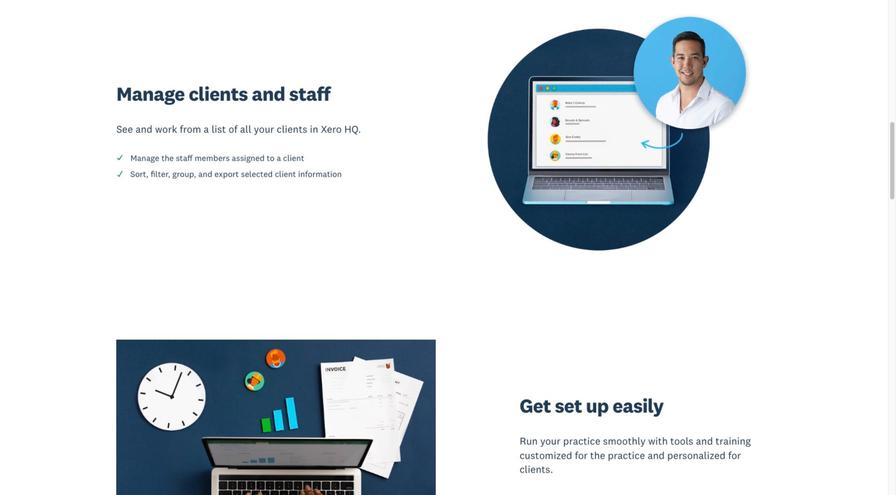 Task type: locate. For each thing, give the bounding box(es) containing it.
a list of all an accounting practice's clients displays on a laptop. image
[[453, 6, 772, 262]]



Task type: vqa. For each thing, say whether or not it's contained in the screenshot.
Cancel any time's Included image
no



